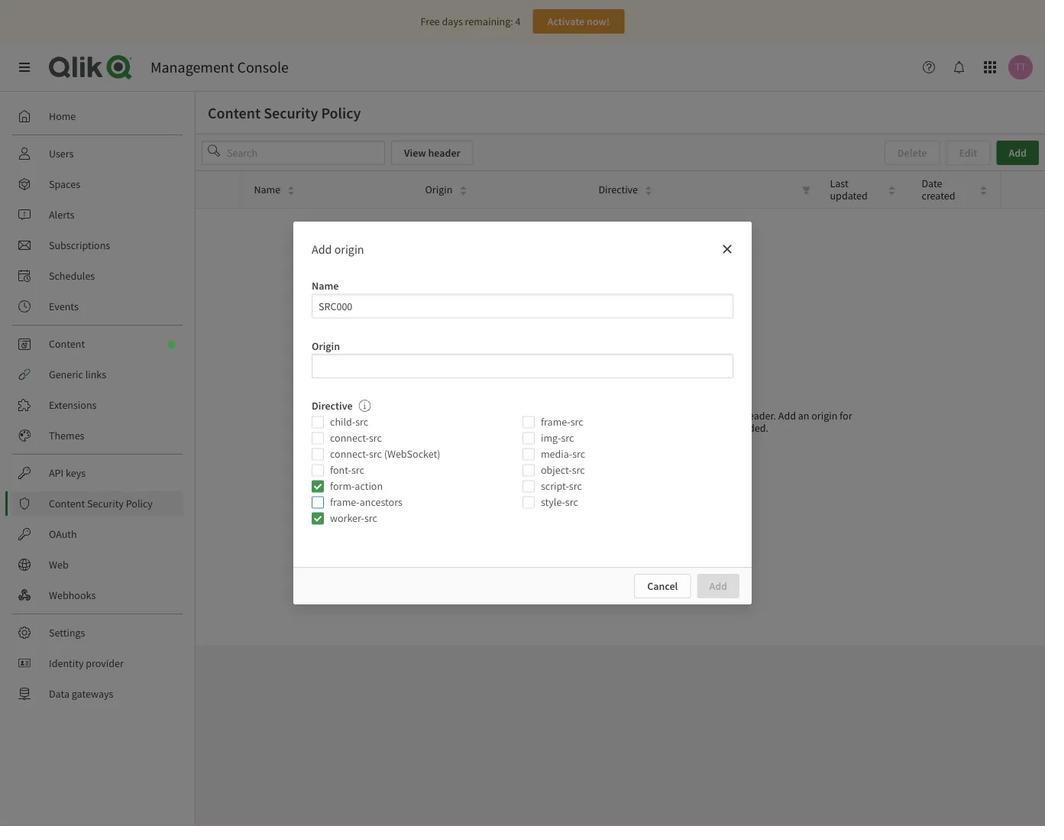 Task type: vqa. For each thing, say whether or not it's contained in the screenshot.
Terry Turtle element
no



Task type: describe. For each thing, give the bounding box(es) containing it.
add origin
[[312, 241, 364, 257]]

icon: caret-down element for last updated
[[888, 189, 896, 198]]

spaces
[[49, 177, 80, 191]]

action
[[355, 479, 383, 493]]

content security policy link
[[12, 491, 183, 516]]

view header
[[404, 146, 461, 160]]

header
[[428, 146, 461, 160]]

data
[[49, 687, 70, 701]]

http
[[716, 408, 741, 422]]

oauth link
[[12, 522, 183, 546]]

of
[[582, 408, 591, 422]]

src for script-src
[[569, 479, 582, 493]]

settings
[[49, 626, 85, 640]]

for
[[840, 408, 852, 422]]

object-src
[[541, 463, 585, 477]]

0 vertical spatial security
[[264, 104, 318, 123]]

src for font-src
[[351, 463, 364, 477]]

src for frame-src
[[571, 415, 584, 429]]

frame-ancestors
[[330, 495, 403, 509]]

spaces link
[[12, 172, 183, 196]]

data gateways
[[49, 687, 113, 701]]

content security policy inside navigation pane element
[[49, 497, 153, 510]]

free days remaining: 4
[[421, 15, 521, 28]]

src for object-src
[[572, 463, 585, 477]]

policy inside here you will find the origins and directives of the content security policy http header. add an origin for specific resource types (directives) to allow resources to be loaded.
[[687, 408, 714, 422]]

icon: caret-down element for name
[[287, 189, 295, 198]]

free
[[421, 15, 440, 28]]

content down management console 'element'
[[208, 104, 261, 123]]

Search text field
[[202, 141, 385, 165]]

2 the from the left
[[594, 408, 608, 422]]

content down the api keys
[[49, 497, 85, 510]]

icon: caret-up element for last updated
[[888, 184, 896, 192]]

api
[[49, 466, 64, 480]]

content up generic in the left top of the page
[[49, 337, 85, 351]]

console
[[237, 58, 289, 77]]

icon: caret-down element for directive
[[645, 189, 653, 198]]

(directives)
[[575, 420, 625, 434]]

object-
[[541, 463, 572, 477]]

view header button
[[391, 141, 474, 165]]

here you will find the origins and directives of the content security policy http header. add an origin for specific resource types (directives) to allow resources to be loaded.
[[389, 408, 852, 434]]

add for add
[[1009, 146, 1027, 160]]

specific
[[472, 420, 506, 434]]

frame- for ancestors
[[330, 495, 360, 509]]

policy inside navigation pane element
[[126, 497, 153, 510]]

src for connect-src
[[369, 431, 382, 445]]

icon: caret-up element for origin
[[459, 184, 468, 192]]

be
[[722, 420, 733, 434]]

resources
[[665, 420, 708, 434]]

generic
[[49, 368, 83, 381]]

api keys
[[49, 466, 86, 480]]

activate now! link
[[533, 9, 625, 34]]

child-src
[[330, 415, 368, 429]]

add inside here you will find the origins and directives of the content security policy http header. add an origin for specific resource types (directives) to allow resources to be loaded.
[[779, 408, 796, 422]]

icon: caret-up image for last updated
[[888, 184, 896, 192]]

icon: caret-down image for name
[[287, 189, 295, 198]]

remaining:
[[465, 15, 513, 28]]

icon: caret-up element for name
[[287, 184, 295, 192]]

origins
[[485, 408, 516, 422]]

connect-src (websocket)
[[330, 447, 441, 461]]

icon: filter element
[[796, 171, 817, 208]]

font-
[[330, 463, 351, 477]]

webhooks link
[[12, 583, 183, 608]]

icon: caret-up image for name
[[287, 184, 295, 192]]

you
[[412, 408, 428, 422]]

find
[[449, 408, 466, 422]]

schedules
[[49, 269, 95, 283]]

provider
[[86, 656, 124, 670]]

an
[[798, 408, 810, 422]]

icon: filter image
[[802, 186, 811, 195]]

0 vertical spatial policy
[[321, 104, 361, 123]]

data gateways link
[[12, 682, 183, 706]]

font-src
[[330, 463, 364, 477]]

worker-src
[[330, 511, 377, 525]]

extensions
[[49, 398, 97, 412]]

0 vertical spatial origin
[[425, 183, 453, 196]]

frame-src
[[541, 415, 584, 429]]

icon: caret-up image for directive
[[645, 184, 653, 192]]

date
[[922, 177, 943, 190]]

connect- for connect-src (websocket)
[[330, 447, 369, 461]]

management
[[151, 58, 234, 77]]

activate
[[548, 15, 585, 28]]

(websocket)
[[384, 447, 441, 461]]

add origin dialog
[[293, 221, 752, 605]]

events link
[[12, 294, 183, 319]]

oauth
[[49, 527, 77, 541]]

Name text field
[[312, 294, 734, 318]]

users
[[49, 147, 74, 160]]

days
[[442, 15, 463, 28]]

alerts link
[[12, 203, 183, 227]]

add for add origin
[[312, 241, 332, 257]]

resource
[[508, 420, 547, 434]]

script-
[[541, 479, 569, 493]]

icon: caret-down image for date created
[[980, 189, 988, 198]]

generic links
[[49, 368, 106, 381]]

themes
[[49, 429, 84, 442]]

src for media-src
[[573, 447, 585, 461]]

web link
[[12, 553, 183, 577]]

style-src
[[541, 495, 578, 509]]

last
[[830, 177, 849, 190]]

web
[[49, 558, 69, 572]]

src for worker-src
[[364, 511, 377, 525]]

origin inside dialog
[[312, 339, 340, 353]]

and
[[518, 408, 535, 422]]

themes link
[[12, 423, 183, 448]]

updated
[[830, 189, 868, 203]]

icon: caret-up element for date created
[[980, 184, 988, 192]]

close sidebar menu image
[[18, 61, 31, 73]]



Task type: locate. For each thing, give the bounding box(es) containing it.
1 horizontal spatial origin
[[812, 408, 838, 422]]

frame- up img-src
[[541, 415, 571, 429]]

icon: caret-down image
[[287, 189, 295, 198], [459, 189, 468, 198], [645, 189, 653, 198], [888, 189, 896, 198], [980, 189, 988, 198]]

subscriptions link
[[12, 233, 183, 258]]

content link
[[12, 332, 183, 356]]

1 horizontal spatial origin
[[425, 183, 453, 196]]

1 horizontal spatial the
[[594, 408, 608, 422]]

0 horizontal spatial the
[[468, 408, 483, 422]]

2 icon: caret-down element from the left
[[459, 189, 468, 198]]

icon: caret-up element
[[287, 184, 295, 192], [459, 184, 468, 192], [645, 184, 653, 192], [888, 184, 896, 192], [980, 184, 988, 192]]

here
[[389, 408, 410, 422]]

0 vertical spatial origin
[[334, 241, 364, 257]]

cancel button
[[634, 574, 691, 598]]

origin inside here you will find the origins and directives of the content security policy http header. add an origin for specific resource types (directives) to allow resources to be loaded.
[[812, 408, 838, 422]]

0 horizontal spatial name
[[254, 183, 281, 196]]

to left be
[[710, 420, 720, 434]]

events
[[49, 300, 79, 313]]

0 horizontal spatial origin
[[312, 339, 340, 353]]

src
[[355, 415, 368, 429], [571, 415, 584, 429], [369, 431, 382, 445], [561, 431, 574, 445], [369, 447, 382, 461], [573, 447, 585, 461], [351, 463, 364, 477], [572, 463, 585, 477], [569, 479, 582, 493], [565, 495, 578, 509], [364, 511, 377, 525]]

add inside button
[[1009, 146, 1027, 160]]

view
[[404, 146, 426, 160]]

webhooks
[[49, 588, 96, 602]]

identity
[[49, 656, 84, 670]]

0 horizontal spatial origin
[[334, 241, 364, 257]]

schedules link
[[12, 264, 183, 288]]

content
[[208, 104, 261, 123], [49, 337, 85, 351], [610, 408, 646, 422], [49, 497, 85, 510]]

0 horizontal spatial to
[[627, 420, 637, 434]]

icon: caret-down image for directive
[[645, 189, 653, 198]]

4 icon: caret-up image from the left
[[888, 184, 896, 192]]

policy up oauth link
[[126, 497, 153, 510]]

1 horizontal spatial add
[[779, 408, 796, 422]]

1 icon: caret-down image from the left
[[287, 189, 295, 198]]

2 to from the left
[[710, 420, 720, 434]]

identity provider
[[49, 656, 124, 670]]

connect-src
[[330, 431, 382, 445]]

types
[[549, 420, 573, 434]]

1 horizontal spatial name
[[312, 279, 339, 293]]

loaded.
[[735, 420, 769, 434]]

1 vertical spatial connect-
[[330, 447, 369, 461]]

5 icon: caret-down element from the left
[[980, 189, 988, 198]]

name inside add origin dialog
[[312, 279, 339, 293]]

form-
[[330, 479, 355, 493]]

policy up search text box
[[321, 104, 361, 123]]

the right find
[[468, 408, 483, 422]]

1 vertical spatial directive
[[312, 399, 353, 413]]

0 horizontal spatial add
[[312, 241, 332, 257]]

0 horizontal spatial directive
[[312, 399, 353, 413]]

the right of
[[594, 408, 608, 422]]

security inside navigation pane element
[[87, 497, 124, 510]]

1 vertical spatial policy
[[687, 408, 714, 422]]

0 horizontal spatial policy
[[126, 497, 153, 510]]

directive
[[599, 183, 638, 196], [312, 399, 353, 413]]

management console element
[[151, 58, 289, 77]]

3 icon: caret-down element from the left
[[645, 189, 653, 198]]

content security policy down api keys link
[[49, 497, 153, 510]]

connect- down child-src
[[330, 431, 369, 445]]

name down add origin
[[312, 279, 339, 293]]

add inside dialog
[[312, 241, 332, 257]]

1 icon: caret-up image from the left
[[287, 184, 295, 192]]

security left be
[[649, 408, 685, 422]]

5 icon: caret-up element from the left
[[980, 184, 988, 192]]

the
[[468, 408, 483, 422], [594, 408, 608, 422]]

extensions link
[[12, 393, 183, 417]]

new connector image
[[168, 341, 176, 348]]

ancestors
[[360, 495, 403, 509]]

3 icon: caret-up image from the left
[[645, 184, 653, 192]]

content right of
[[610, 408, 646, 422]]

4 icon: caret-down image from the left
[[888, 189, 896, 198]]

identity provider link
[[12, 651, 183, 676]]

origin inside dialog
[[334, 241, 364, 257]]

directive inside add origin dialog
[[312, 399, 353, 413]]

keys
[[66, 466, 86, 480]]

icon: caret-up image for origin
[[459, 184, 468, 192]]

Origin text field
[[312, 354, 734, 378]]

name
[[254, 183, 281, 196], [312, 279, 339, 293]]

2 vertical spatial add
[[779, 408, 796, 422]]

script-src
[[541, 479, 582, 493]]

media-
[[541, 447, 573, 461]]

src for style-src
[[565, 495, 578, 509]]

add button
[[997, 141, 1039, 165]]

4 icon: caret-up element from the left
[[888, 184, 896, 192]]

img-src
[[541, 431, 574, 445]]

security inside here you will find the origins and directives of the content security policy http header. add an origin for specific resource types (directives) to allow resources to be loaded.
[[649, 408, 685, 422]]

2 icon: caret-up element from the left
[[459, 184, 468, 192]]

2 vertical spatial security
[[87, 497, 124, 510]]

5 icon: caret-up image from the left
[[980, 184, 988, 192]]

api keys link
[[12, 461, 183, 485]]

icon: caret-down element for origin
[[459, 189, 468, 198]]

icon: caret-down image for origin
[[459, 189, 468, 198]]

style-
[[541, 495, 565, 509]]

0 vertical spatial name
[[254, 183, 281, 196]]

1 icon: caret-down element from the left
[[287, 189, 295, 198]]

will
[[431, 408, 446, 422]]

1 vertical spatial add
[[312, 241, 332, 257]]

alerts
[[49, 208, 74, 222]]

icon: caret-down image for last updated
[[888, 189, 896, 198]]

img-
[[541, 431, 561, 445]]

3 icon: caret-down image from the left
[[645, 189, 653, 198]]

icon: caret-down element for date created
[[980, 189, 988, 198]]

1 vertical spatial security
[[649, 408, 685, 422]]

2 icon: caret-down image from the left
[[459, 189, 468, 198]]

1 vertical spatial frame-
[[330, 495, 360, 509]]

1 horizontal spatial frame-
[[541, 415, 571, 429]]

connect- up font-src on the bottom left of page
[[330, 447, 369, 461]]

1 horizontal spatial directive
[[599, 183, 638, 196]]

2 horizontal spatial security
[[649, 408, 685, 422]]

1 the from the left
[[468, 408, 483, 422]]

subscriptions
[[49, 238, 110, 252]]

4 icon: caret-down element from the left
[[888, 189, 896, 198]]

1 vertical spatial origin
[[312, 339, 340, 353]]

navigation pane element
[[0, 98, 195, 712]]

1 horizontal spatial security
[[264, 104, 318, 123]]

icon: caret-up image for date created
[[980, 184, 988, 192]]

connect- for connect-src
[[330, 431, 369, 445]]

cancel
[[647, 579, 678, 593]]

worker-
[[330, 511, 364, 525]]

allow
[[639, 420, 663, 434]]

management console
[[151, 58, 289, 77]]

2 connect- from the top
[[330, 447, 369, 461]]

2 icon: caret-up image from the left
[[459, 184, 468, 192]]

policy
[[321, 104, 361, 123], [687, 408, 714, 422], [126, 497, 153, 510]]

activate now!
[[548, 15, 610, 28]]

1 horizontal spatial to
[[710, 420, 720, 434]]

form-action
[[330, 479, 383, 493]]

3 icon: caret-up element from the left
[[645, 184, 653, 192]]

content security policy up search text box
[[208, 104, 361, 123]]

1 vertical spatial origin
[[812, 408, 838, 422]]

icon: caret-up image
[[287, 184, 295, 192], [459, 184, 468, 192], [645, 184, 653, 192], [888, 184, 896, 192], [980, 184, 988, 192]]

icon: caret-down element
[[287, 189, 295, 198], [459, 189, 468, 198], [645, 189, 653, 198], [888, 189, 896, 198], [980, 189, 988, 198]]

frame- up worker- at the bottom of the page
[[330, 495, 360, 509]]

frame-
[[541, 415, 571, 429], [330, 495, 360, 509]]

created
[[922, 189, 956, 203]]

src for connect-src (websocket)
[[369, 447, 382, 461]]

origin
[[425, 183, 453, 196], [312, 339, 340, 353]]

icon: caret-up element for directive
[[645, 184, 653, 192]]

child-
[[330, 415, 355, 429]]

users link
[[12, 141, 183, 166]]

media-src
[[541, 447, 585, 461]]

home link
[[12, 104, 183, 128]]

2 horizontal spatial policy
[[687, 408, 714, 422]]

content inside here you will find the origins and directives of the content security policy http header. add an origin for specific resource types (directives) to allow resources to be loaded.
[[610, 408, 646, 422]]

links
[[85, 368, 106, 381]]

1 connect- from the top
[[330, 431, 369, 445]]

last updated
[[830, 177, 868, 203]]

name down search text box
[[254, 183, 281, 196]]

settings link
[[12, 621, 183, 645]]

directives
[[537, 408, 580, 422]]

gateways
[[72, 687, 113, 701]]

0 horizontal spatial frame-
[[330, 495, 360, 509]]

0 vertical spatial add
[[1009, 146, 1027, 160]]

2 horizontal spatial add
[[1009, 146, 1027, 160]]

1 icon: caret-up element from the left
[[287, 184, 295, 192]]

0 vertical spatial frame-
[[541, 415, 571, 429]]

generic links link
[[12, 362, 183, 387]]

security down api keys link
[[87, 497, 124, 510]]

0 vertical spatial directive
[[599, 183, 638, 196]]

header.
[[743, 408, 776, 422]]

1 horizontal spatial content security policy
[[208, 104, 361, 123]]

5 icon: caret-down image from the left
[[980, 189, 988, 198]]

src for child-src
[[355, 415, 368, 429]]

0 vertical spatial connect-
[[330, 431, 369, 445]]

4
[[515, 15, 521, 28]]

0 horizontal spatial security
[[87, 497, 124, 510]]

src for img-src
[[561, 431, 574, 445]]

frame- for src
[[541, 415, 571, 429]]

0 vertical spatial content security policy
[[208, 104, 361, 123]]

1 to from the left
[[627, 420, 637, 434]]

1 vertical spatial content security policy
[[49, 497, 153, 510]]

security
[[264, 104, 318, 123], [649, 408, 685, 422], [87, 497, 124, 510]]

0 horizontal spatial content security policy
[[49, 497, 153, 510]]

to left "allow"
[[627, 420, 637, 434]]

1 vertical spatial name
[[312, 279, 339, 293]]

date created
[[922, 177, 956, 203]]

security up search text box
[[264, 104, 318, 123]]

2 vertical spatial policy
[[126, 497, 153, 510]]

origin
[[334, 241, 364, 257], [812, 408, 838, 422]]

1 horizontal spatial policy
[[321, 104, 361, 123]]

policy left the http
[[687, 408, 714, 422]]



